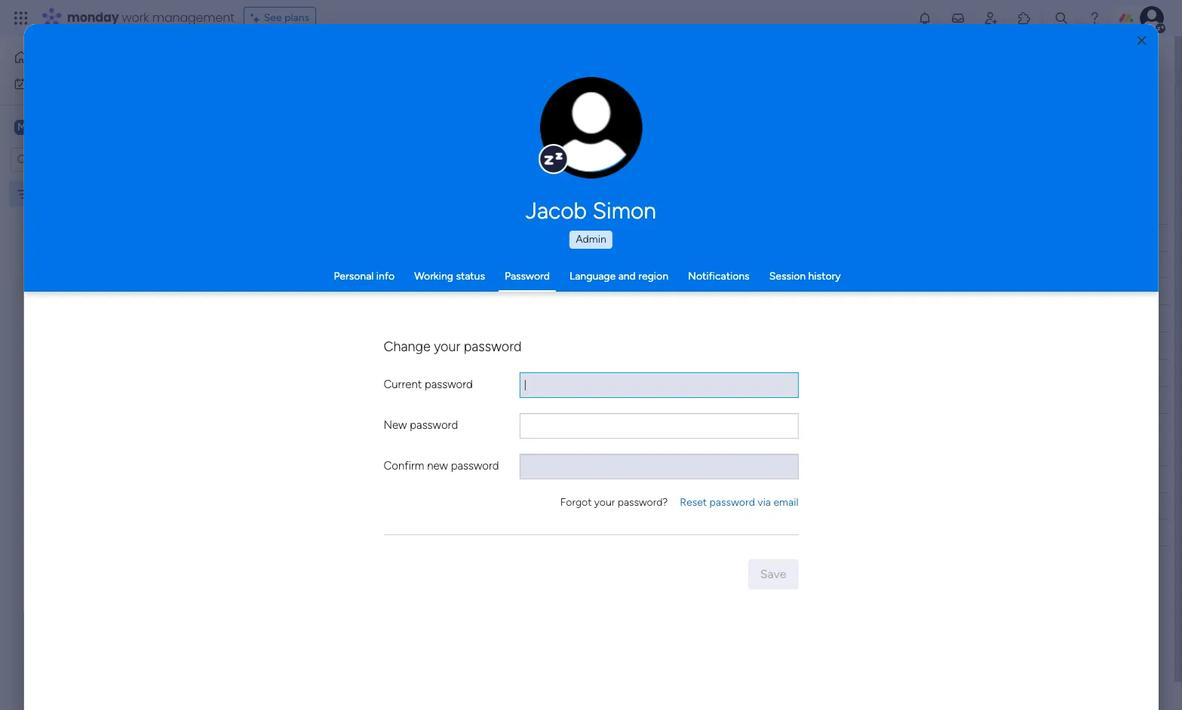 Task type: vqa. For each thing, say whether or not it's contained in the screenshot.
this
no



Task type: describe. For each thing, give the bounding box(es) containing it.
inbox image
[[951, 11, 966, 26]]

reset password via email
[[680, 496, 798, 509]]

personal info
[[334, 270, 395, 283]]

hide button
[[608, 146, 663, 170]]

session
[[769, 270, 806, 283]]

close image
[[1137, 35, 1146, 46]]

started
[[645, 259, 680, 272]]

reset
[[680, 496, 707, 509]]

0 vertical spatial project
[[310, 259, 344, 272]]

working for working status
[[414, 270, 453, 283]]

admin
[[576, 233, 606, 246]]

new
[[427, 459, 448, 473]]

1 vertical spatial project
[[285, 286, 319, 299]]

your for forgot your password?
[[594, 496, 615, 509]]

change your password
[[384, 339, 522, 355]]

column information image
[[788, 473, 800, 485]]

region
[[638, 270, 668, 283]]

monday
[[67, 9, 119, 26]]

reset password via email link
[[680, 496, 798, 511]]

via
[[758, 496, 771, 509]]

track
[[548, 84, 571, 97]]

1
[[322, 286, 326, 299]]

stands.
[[679, 84, 712, 97]]

hide
[[632, 151, 654, 164]]

nov
[[743, 286, 761, 298]]

workspace image
[[14, 119, 29, 135]]

your inside button
[[618, 84, 640, 97]]

profile
[[596, 136, 623, 147]]

working status link
[[414, 270, 485, 283]]

notifications link
[[688, 270, 750, 283]]

see
[[264, 11, 282, 24]]

invite members image
[[984, 11, 999, 26]]

1 horizontal spatial and
[[618, 270, 636, 283]]

confirm
[[384, 459, 424, 473]]

1 owner from the top
[[549, 231, 580, 244]]

manage any type of project. assign owners, set timelines and keep track of where your project stands. button
[[229, 81, 735, 100]]

column information image
[[683, 473, 695, 485]]

Confirm new password password field
[[519, 454, 798, 480]]

New password password field
[[519, 413, 798, 439]]

workspace selection element
[[14, 118, 126, 138]]

jacob simon image
[[1140, 6, 1164, 30]]

2 owner field from the top
[[545, 471, 584, 488]]

due
[[734, 473, 753, 485]]

my work button
[[9, 71, 162, 95]]

project 1
[[285, 286, 326, 299]]

m
[[17, 120, 26, 133]]

help image
[[1087, 11, 1102, 26]]

sort
[[574, 151, 594, 164]]

personal info link
[[334, 270, 395, 283]]

password
[[505, 270, 550, 283]]

board
[[53, 187, 80, 200]]

Due date field
[[730, 471, 781, 488]]

select product image
[[14, 11, 29, 26]]

see plans
[[264, 11, 309, 24]]

password?
[[618, 496, 668, 509]]

my board
[[35, 187, 80, 200]]

see plans button
[[243, 7, 316, 29]]

work for my
[[50, 77, 73, 89]]

monday work management
[[67, 9, 234, 26]]

not
[[624, 259, 642, 272]]

current
[[384, 378, 422, 391]]

project.
[[327, 84, 364, 97]]

change for change your password
[[384, 339, 430, 355]]

password for new password
[[410, 418, 458, 432]]

search everything image
[[1054, 11, 1069, 26]]

language and region link
[[570, 270, 668, 283]]

workspace
[[64, 120, 124, 134]]

type
[[290, 84, 312, 97]]

due date
[[734, 473, 777, 485]]

history
[[808, 270, 841, 283]]

sort button
[[550, 146, 603, 170]]

notifications
[[688, 270, 750, 283]]



Task type: locate. For each thing, give the bounding box(es) containing it.
my for my work
[[33, 77, 48, 89]]

2 of from the left
[[574, 84, 584, 97]]

new for new project
[[285, 259, 307, 272]]

main
[[35, 120, 61, 134]]

0 vertical spatial owner field
[[545, 230, 584, 246]]

manage
[[231, 84, 268, 97]]

1 horizontal spatial work
[[122, 9, 149, 26]]

password for current password
[[425, 378, 473, 391]]

owner
[[549, 231, 580, 244], [549, 473, 580, 485]]

owner field up forgot
[[545, 471, 584, 488]]

confirm new password
[[384, 459, 499, 473]]

work
[[122, 9, 149, 26], [50, 77, 73, 89]]

password down status
[[464, 339, 522, 355]]

1 horizontal spatial change
[[559, 136, 593, 147]]

0 horizontal spatial work
[[50, 77, 73, 89]]

keep
[[522, 84, 545, 97]]

owner down jacob
[[549, 231, 580, 244]]

your right forgot
[[594, 496, 615, 509]]

work for monday
[[122, 9, 149, 26]]

Owner field
[[545, 230, 584, 246], [545, 471, 584, 488]]

my left board
[[35, 187, 50, 200]]

1 vertical spatial new
[[384, 418, 407, 432]]

2 owner from the top
[[549, 473, 580, 485]]

jacob simon button
[[384, 198, 798, 225]]

0 vertical spatial my
[[33, 77, 48, 89]]

change up current
[[384, 339, 430, 355]]

new up project 1
[[285, 259, 307, 272]]

working down region
[[621, 285, 660, 298]]

plans
[[284, 11, 309, 24]]

working for working on it
[[621, 285, 660, 298]]

1 vertical spatial my
[[35, 187, 50, 200]]

1 of from the left
[[315, 84, 325, 97]]

change inside change profile picture
[[559, 136, 593, 147]]

option
[[0, 180, 192, 183]]

password down change your password
[[425, 378, 473, 391]]

1 vertical spatial your
[[434, 339, 460, 355]]

owner up forgot
[[549, 473, 580, 485]]

notifications image
[[917, 11, 932, 26]]

password up new
[[410, 418, 458, 432]]

language and region
[[570, 270, 668, 283]]

management
[[152, 9, 234, 26]]

jacob simon
[[526, 198, 656, 225]]

Search in workspace field
[[32, 151, 126, 168]]

change up "sort"
[[559, 136, 593, 147]]

change profile picture
[[559, 136, 623, 160]]

my inside button
[[33, 77, 48, 89]]

session history link
[[769, 270, 841, 283]]

home button
[[9, 45, 162, 69]]

0 horizontal spatial change
[[384, 339, 430, 355]]

apps image
[[1017, 11, 1032, 26]]

email
[[774, 496, 798, 509]]

17
[[763, 286, 773, 298]]

working status
[[414, 270, 485, 283]]

password
[[464, 339, 522, 355], [425, 378, 473, 391], [410, 418, 458, 432], [451, 459, 499, 473], [710, 496, 755, 509]]

1 vertical spatial work
[[50, 77, 73, 89]]

password down due
[[710, 496, 755, 509]]

owners,
[[400, 84, 437, 97]]

password right new
[[451, 459, 499, 473]]

1 horizontal spatial working
[[621, 285, 660, 298]]

and
[[502, 84, 520, 97], [618, 270, 636, 283]]

timelines
[[457, 84, 500, 97]]

your for change your password
[[434, 339, 460, 355]]

0 horizontal spatial working
[[414, 270, 453, 283]]

2 vertical spatial your
[[594, 496, 615, 509]]

new down current
[[384, 418, 407, 432]]

language
[[570, 270, 616, 283]]

password for reset password via email
[[710, 496, 755, 509]]

on
[[662, 285, 674, 298]]

0 vertical spatial your
[[618, 84, 640, 97]]

1 vertical spatial working
[[621, 285, 660, 298]]

my
[[33, 77, 48, 89], [35, 187, 50, 200]]

and left keep
[[502, 84, 520, 97]]

jacob
[[526, 198, 587, 225]]

0 vertical spatial and
[[502, 84, 520, 97]]

where
[[587, 84, 616, 97]]

manage any type of project. assign owners, set timelines and keep track of where your project stands.
[[231, 84, 712, 97]]

work right monday
[[122, 9, 149, 26]]

1 vertical spatial owner field
[[545, 471, 584, 488]]

0 vertical spatial new
[[285, 259, 307, 272]]

0 horizontal spatial new
[[285, 259, 307, 272]]

password link
[[505, 270, 550, 283]]

0 vertical spatial work
[[122, 9, 149, 26]]

1 vertical spatial and
[[618, 270, 636, 283]]

Status field
[[633, 471, 672, 488]]

2 horizontal spatial your
[[618, 84, 640, 97]]

my down home
[[33, 77, 48, 89]]

work down home
[[50, 77, 73, 89]]

Current password password field
[[519, 373, 798, 398]]

info
[[376, 270, 395, 283]]

1 vertical spatial change
[[384, 339, 430, 355]]

0 vertical spatial owner
[[549, 231, 580, 244]]

current password
[[384, 378, 473, 391]]

it
[[677, 285, 684, 298]]

new
[[285, 259, 307, 272], [384, 418, 407, 432]]

your
[[618, 84, 640, 97], [434, 339, 460, 355], [594, 496, 615, 509]]

date
[[756, 473, 777, 485]]

forgot your password?
[[560, 496, 668, 509]]

0 vertical spatial working
[[414, 270, 453, 283]]

status
[[456, 270, 485, 283]]

0 horizontal spatial of
[[315, 84, 325, 97]]

personal
[[334, 270, 374, 283]]

working
[[414, 270, 453, 283], [621, 285, 660, 298]]

not started
[[624, 259, 680, 272]]

and left region
[[618, 270, 636, 283]]

session history
[[769, 270, 841, 283]]

new project
[[285, 259, 344, 272]]

1 owner field from the top
[[545, 230, 584, 246]]

0 horizontal spatial your
[[434, 339, 460, 355]]

assign
[[366, 84, 398, 97]]

my board list box
[[0, 178, 192, 410]]

filter by anything image
[[527, 149, 545, 167]]

my for my board
[[35, 187, 50, 200]]

new password
[[384, 418, 458, 432]]

forgot
[[560, 496, 592, 509]]

of right the type
[[315, 84, 325, 97]]

my work
[[33, 77, 73, 89]]

home
[[35, 51, 64, 63]]

project up 1
[[310, 259, 344, 272]]

change
[[559, 136, 593, 147], [384, 339, 430, 355]]

status
[[637, 473, 668, 485]]

any
[[271, 84, 288, 97]]

your right where on the top
[[618, 84, 640, 97]]

1 horizontal spatial your
[[594, 496, 615, 509]]

work inside button
[[50, 77, 73, 89]]

simon
[[593, 198, 656, 225]]

1 horizontal spatial of
[[574, 84, 584, 97]]

working left status
[[414, 270, 453, 283]]

working on it
[[621, 285, 684, 298]]

1 vertical spatial owner
[[549, 473, 580, 485]]

new for new password
[[384, 418, 407, 432]]

set
[[440, 84, 454, 97]]

picture
[[576, 149, 607, 160]]

main workspace
[[35, 120, 124, 134]]

0 horizontal spatial and
[[502, 84, 520, 97]]

project
[[642, 84, 676, 97]]

of
[[315, 84, 325, 97], [574, 84, 584, 97]]

1 horizontal spatial new
[[384, 418, 407, 432]]

and inside button
[[502, 84, 520, 97]]

0 vertical spatial change
[[559, 136, 593, 147]]

project
[[310, 259, 344, 272], [285, 286, 319, 299]]

my inside list box
[[35, 187, 50, 200]]

nov 17
[[743, 286, 773, 298]]

owner field down jacob
[[545, 230, 584, 246]]

project left 1
[[285, 286, 319, 299]]

your up current password
[[434, 339, 460, 355]]

change for change profile picture
[[559, 136, 593, 147]]

change profile picture button
[[540, 77, 643, 180]]

of right track
[[574, 84, 584, 97]]



